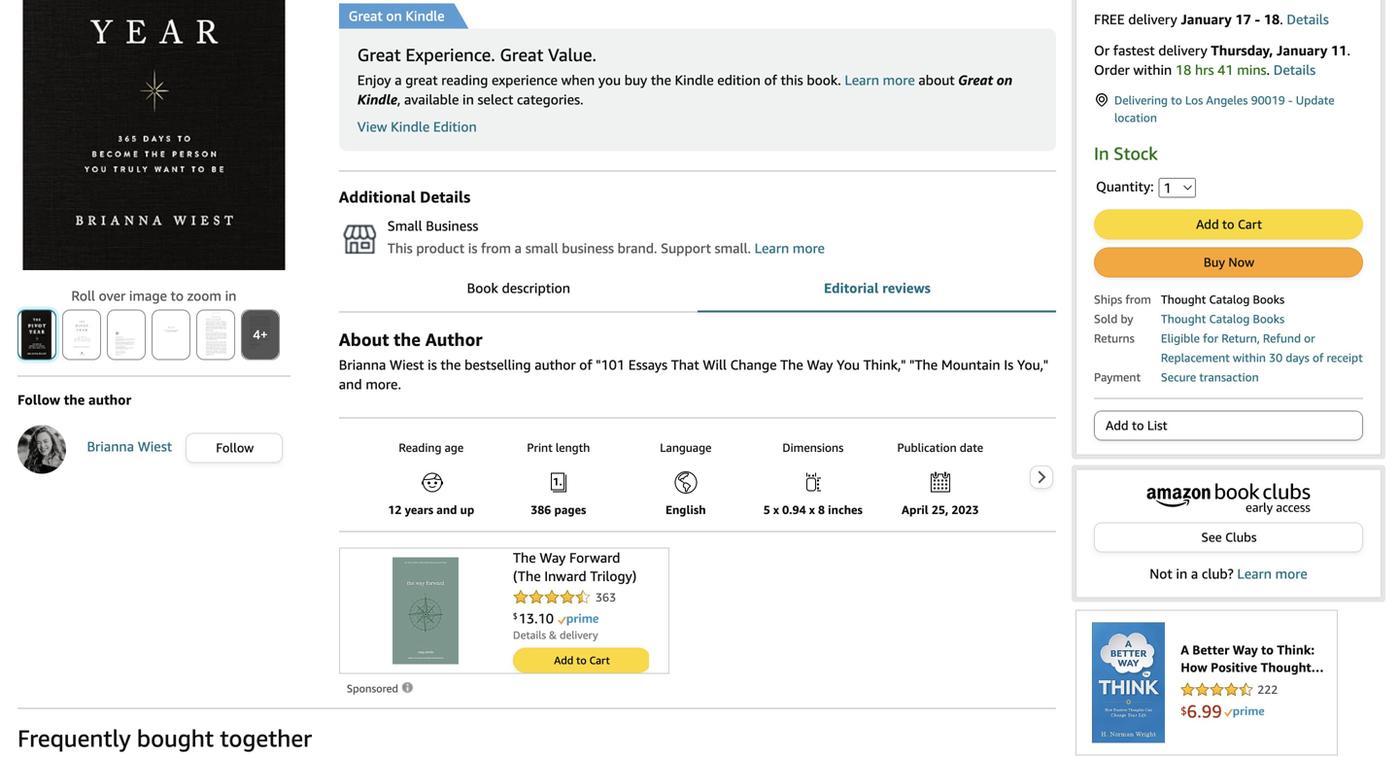 Task type: locate. For each thing, give the bounding box(es) containing it.
wiest inside about the author brianna wiest is the bestselling author of "101 essays that will change the way you think," "the mountain is you," and more.
[[390, 357, 424, 373]]

frequently
[[17, 724, 131, 753]]

follow inside "link"
[[216, 440, 254, 455]]

details
[[1287, 11, 1330, 27], [1274, 62, 1316, 78], [420, 188, 471, 206]]

1 vertical spatial wiest
[[138, 439, 172, 455]]

0 vertical spatial is
[[468, 240, 478, 256]]

0 vertical spatial details
[[1287, 11, 1330, 27]]

you
[[599, 72, 621, 88]]

to left cart on the right
[[1223, 217, 1235, 232]]

brianna down about
[[339, 357, 386, 373]]

0 horizontal spatial author
[[88, 392, 131, 408]]

tab list
[[339, 277, 1057, 315]]

to left "zoom"
[[171, 288, 184, 304]]

wiest inside brianna wiest 'link'
[[138, 439, 172, 455]]

1 horizontal spatial follow
[[216, 440, 254, 455]]

for
[[1204, 332, 1219, 345]]

of for return,
[[1313, 351, 1324, 365]]

0 horizontal spatial on
[[386, 8, 402, 24]]

1 horizontal spatial brianna
[[339, 357, 386, 373]]

Add to List radio
[[1095, 411, 1364, 441]]

1 horizontal spatial 18
[[1265, 11, 1281, 27]]

2 vertical spatial a
[[1192, 566, 1199, 582]]

1 books from the top
[[1254, 293, 1285, 306]]

2 horizontal spatial learn more link
[[1238, 566, 1308, 582]]

publication
[[898, 441, 957, 455]]

of for author
[[580, 357, 593, 373]]

transaction
[[1200, 371, 1260, 384]]

in down reading
[[463, 91, 474, 107]]

learn right book.
[[845, 72, 880, 88]]

0 horizontal spatial x
[[774, 503, 780, 517]]

0 vertical spatial follow
[[17, 392, 60, 408]]

details up business
[[420, 188, 471, 206]]

add
[[1197, 217, 1220, 232], [1106, 418, 1129, 433]]

learn right the 'small.'
[[755, 240, 790, 256]]

image
[[129, 288, 167, 304]]

kindle inside "great on kindle"
[[358, 91, 398, 107]]

details right 17
[[1287, 11, 1330, 27]]

delivery up "hrs"
[[1159, 42, 1208, 58]]

1 vertical spatial from
[[1126, 293, 1152, 306]]

eligible for return, refund or replacement within 30 days of receipt button
[[1162, 330, 1364, 365]]

within inside . order within
[[1134, 62, 1173, 78]]

1 horizontal spatial add
[[1197, 217, 1220, 232]]

author
[[426, 329, 483, 350]]

learn right 'club?'
[[1238, 566, 1272, 582]]

1 vertical spatial catalog
[[1210, 312, 1250, 326]]

a up ,
[[395, 72, 402, 88]]

follow link
[[187, 434, 282, 462]]

in
[[463, 91, 474, 107], [225, 288, 237, 304], [1177, 566, 1188, 582]]

by
[[1121, 312, 1134, 326]]

in right "zoom"
[[225, 288, 237, 304]]

is inside about the author brianna wiest is the bestselling author of "101 essays that will change the way you think," "the mountain is you," and more.
[[428, 357, 437, 373]]

2 vertical spatial in
[[1177, 566, 1188, 582]]

386
[[531, 503, 552, 517]]

catalog up return,
[[1210, 312, 1250, 326]]

2 horizontal spatial .
[[1348, 42, 1351, 58]]

0 horizontal spatial -
[[1256, 11, 1261, 27]]

amazon book clubs early access image
[[1147, 484, 1311, 515]]

or
[[1305, 332, 1316, 345]]

thought inside "ships from thought catalog books sold by"
[[1162, 293, 1207, 306]]

1 vertical spatial learn more link
[[755, 240, 825, 257]]

1 vertical spatial within
[[1234, 351, 1267, 365]]

kindle down enjoy
[[358, 91, 398, 107]]

experience.
[[406, 44, 496, 65]]

from up book
[[481, 240, 511, 256]]

0 vertical spatial add
[[1197, 217, 1220, 232]]

2 thought from the top
[[1162, 312, 1207, 326]]

more down see clubs submit
[[1276, 566, 1308, 582]]

catalog up thought catalog books link
[[1210, 293, 1250, 306]]

1 horizontal spatial within
[[1234, 351, 1267, 365]]

thought up eligible
[[1162, 312, 1207, 326]]

details link up update
[[1274, 62, 1316, 78]]

catalog inside thought catalog books returns
[[1210, 312, 1250, 326]]

18 hrs 41 mins . details
[[1176, 62, 1316, 78]]

and left more.
[[339, 376, 362, 392]]

and inside about the author brianna wiest is the bestselling author of "101 essays that will change the way you think," "the mountain is you," and more.
[[339, 376, 362, 392]]

within down fastest
[[1134, 62, 1173, 78]]

or
[[1095, 42, 1110, 58]]

follow for follow
[[216, 440, 254, 455]]

8
[[819, 503, 825, 517]]

0 vertical spatial thought
[[1162, 293, 1207, 306]]

reading age
[[399, 441, 464, 455]]

more inside small business this product is from a small business brand. support small. learn more
[[793, 240, 825, 256]]

1 thought from the top
[[1162, 293, 1207, 306]]

2 x from the left
[[810, 503, 815, 517]]

author up brianna wiest
[[88, 392, 131, 408]]

is
[[1004, 357, 1014, 373]]

returns
[[1095, 332, 1135, 345]]

experience
[[492, 72, 558, 88]]

january up or fastest delivery thursday, january 11 on the top of page
[[1182, 11, 1232, 27]]

additional details
[[339, 188, 471, 206]]

90019
[[1252, 93, 1286, 107]]

details link right 17
[[1287, 11, 1330, 27]]

bought
[[137, 724, 214, 753]]

from up by
[[1126, 293, 1152, 306]]

january left 11
[[1277, 42, 1328, 58]]

0 horizontal spatial wiest
[[138, 439, 172, 455]]

1 vertical spatial delivery
[[1159, 42, 1208, 58]]

more up the editorial
[[793, 240, 825, 256]]

1 vertical spatial add
[[1106, 418, 1129, 433]]

books
[[1254, 293, 1285, 306], [1254, 312, 1285, 326]]

in right not
[[1177, 566, 1188, 582]]

from
[[481, 240, 511, 256], [1126, 293, 1152, 306]]

2 catalog from the top
[[1210, 312, 1250, 326]]

2 books from the top
[[1254, 312, 1285, 326]]

of left "101
[[580, 357, 593, 373]]

secure
[[1162, 371, 1197, 384]]

to inside option
[[1133, 418, 1145, 433]]

1 horizontal spatial x
[[810, 503, 815, 517]]

add left list
[[1106, 418, 1129, 433]]

0 vertical spatial learn
[[845, 72, 880, 88]]

thought up thought catalog books returns
[[1162, 293, 1207, 306]]

brianna
[[339, 357, 386, 373], [87, 439, 134, 455]]

mountain
[[942, 357, 1001, 373]]

brianna inside brianna wiest 'link'
[[87, 439, 134, 455]]

add up buy
[[1197, 217, 1220, 232]]

business
[[562, 240, 614, 256]]

of left this
[[765, 72, 778, 88]]

0 vertical spatial in
[[463, 91, 474, 107]]

1 vertical spatial follow
[[216, 440, 254, 455]]

x left '8' at the bottom of page
[[810, 503, 815, 517]]

.
[[1281, 11, 1284, 27], [1348, 42, 1351, 58], [1267, 62, 1271, 78]]

41
[[1218, 62, 1234, 78]]

great
[[349, 8, 383, 24], [358, 44, 401, 65], [500, 44, 544, 65], [959, 72, 994, 88]]

5 x 0.94 x 8 inches
[[764, 503, 863, 517]]

print length
[[527, 441, 590, 455]]

0 vertical spatial and
[[339, 376, 362, 392]]

to left los
[[1172, 93, 1183, 107]]

1 vertical spatial thought
[[1162, 312, 1207, 326]]

1 horizontal spatial and
[[437, 503, 457, 517]]

wiest left follow "link"
[[138, 439, 172, 455]]

0 horizontal spatial is
[[428, 357, 437, 373]]

great inside "great on kindle"
[[959, 72, 994, 88]]

print
[[527, 441, 553, 455]]

0 horizontal spatial more
[[793, 240, 825, 256]]

sponsored link
[[347, 679, 415, 699]]

18 left "hrs"
[[1176, 62, 1192, 78]]

clubs
[[1226, 530, 1257, 545]]

small
[[526, 240, 559, 256]]

from inside small business this product is from a small business brand. support small. learn more
[[481, 240, 511, 256]]

roll over image to zoom in
[[71, 288, 237, 304]]

1 horizontal spatial more
[[883, 72, 916, 88]]

add for add to cart
[[1197, 217, 1220, 232]]

of inside eligible for return, refund or replacement within 30 days of receipt payment
[[1313, 351, 1324, 365]]

0 vertical spatial 18
[[1265, 11, 1281, 27]]

learn more link down 'clubs'
[[1238, 566, 1308, 582]]

- right 17
[[1256, 11, 1261, 27]]

learn more link right book.
[[845, 72, 916, 88]]

"the
[[910, 357, 938, 373]]

categories.
[[517, 91, 584, 107]]

ships
[[1095, 293, 1123, 306]]

2 vertical spatial .
[[1267, 62, 1271, 78]]

0 horizontal spatial and
[[339, 376, 362, 392]]

1 horizontal spatial of
[[765, 72, 778, 88]]

0 horizontal spatial 18
[[1176, 62, 1192, 78]]

0 horizontal spatial add
[[1106, 418, 1129, 433]]

delivery up fastest
[[1129, 11, 1178, 27]]

1 horizontal spatial author
[[535, 357, 576, 373]]

2 horizontal spatial more
[[1276, 566, 1308, 582]]

2 vertical spatial more
[[1276, 566, 1308, 582]]

1 vertical spatial learn
[[755, 240, 790, 256]]

books inside thought catalog books returns
[[1254, 312, 1285, 326]]

1 vertical spatial brianna
[[87, 439, 134, 455]]

way
[[807, 357, 834, 373]]

0 vertical spatial within
[[1134, 62, 1173, 78]]

1 horizontal spatial a
[[515, 240, 522, 256]]

to inside delivering to los angeles 90019 - update location
[[1172, 93, 1183, 107]]

Buy Now submit
[[1096, 249, 1363, 277]]

within inside eligible for return, refund or replacement within 30 days of receipt payment
[[1234, 351, 1267, 365]]

when
[[561, 72, 595, 88]]

location
[[1115, 111, 1158, 124]]

small
[[388, 218, 423, 234]]

view kindle edition
[[358, 119, 477, 135]]

1 vertical spatial -
[[1289, 93, 1294, 107]]

of right days on the right of the page
[[1313, 351, 1324, 365]]

now
[[1229, 255, 1255, 270]]

list
[[378, 432, 1376, 518]]

to left list
[[1133, 418, 1145, 433]]

within down return,
[[1234, 351, 1267, 365]]

0 horizontal spatial january
[[1182, 11, 1232, 27]]

and left "up" at bottom
[[437, 503, 457, 517]]

kindle down ,
[[391, 119, 430, 135]]

1 vertical spatial january
[[1277, 42, 1328, 58]]

0 vertical spatial more
[[883, 72, 916, 88]]

add for add to list
[[1106, 418, 1129, 433]]

catalog inside "ships from thought catalog books sold by"
[[1210, 293, 1250, 306]]

update
[[1297, 93, 1335, 107]]

1 vertical spatial 18
[[1176, 62, 1192, 78]]

1 vertical spatial books
[[1254, 312, 1285, 326]]

within
[[1134, 62, 1173, 78], [1234, 351, 1267, 365]]

additional
[[339, 188, 416, 206]]

catalog
[[1210, 293, 1250, 306], [1210, 312, 1250, 326]]

0 horizontal spatial in
[[225, 288, 237, 304]]

1 catalog from the top
[[1210, 293, 1250, 306]]

0 vertical spatial catalog
[[1210, 293, 1250, 306]]

0 vertical spatial author
[[535, 357, 576, 373]]

1 horizontal spatial on
[[997, 72, 1013, 88]]

1 vertical spatial a
[[515, 240, 522, 256]]

0 vertical spatial .
[[1281, 11, 1284, 27]]

stock
[[1114, 143, 1158, 164]]

fastest
[[1114, 42, 1155, 58]]

. inside . order within
[[1348, 42, 1351, 58]]

product
[[416, 240, 465, 256]]

a left the small
[[515, 240, 522, 256]]

more left about
[[883, 72, 916, 88]]

on right about
[[997, 72, 1013, 88]]

in stock
[[1095, 143, 1158, 164]]

brianna down follow the author at the bottom left
[[87, 439, 134, 455]]

0 vertical spatial -
[[1256, 11, 1261, 27]]

1 horizontal spatial -
[[1289, 93, 1294, 107]]

1 horizontal spatial wiest
[[390, 357, 424, 373]]

author left "101
[[535, 357, 576, 373]]

brianna inside about the author brianna wiest is the bestselling author of "101 essays that will change the way you think," "the mountain is you," and more.
[[339, 357, 386, 373]]

wiest
[[390, 357, 424, 373], [138, 439, 172, 455]]

is
[[468, 240, 478, 256], [428, 357, 437, 373]]

learn inside small business this product is from a small business brand. support small. learn more
[[755, 240, 790, 256]]

0 vertical spatial wiest
[[390, 357, 424, 373]]

zoom
[[187, 288, 222, 304]]

0 vertical spatial details link
[[1287, 11, 1330, 27]]

tab list containing book description
[[339, 277, 1057, 315]]

1 vertical spatial .
[[1348, 42, 1351, 58]]

thought inside thought catalog books returns
[[1162, 312, 1207, 326]]

great on kindle
[[349, 8, 445, 24], [358, 72, 1013, 107]]

- right 90019
[[1289, 93, 1294, 107]]

0 vertical spatial from
[[481, 240, 511, 256]]

that
[[671, 357, 700, 373]]

1 vertical spatial more
[[793, 240, 825, 256]]

more.
[[366, 376, 401, 392]]

1 horizontal spatial from
[[1126, 293, 1152, 306]]

1 vertical spatial on
[[997, 72, 1013, 88]]

change
[[731, 357, 777, 373]]

0 vertical spatial on
[[386, 8, 402, 24]]

1 horizontal spatial .
[[1281, 11, 1284, 27]]

of inside about the author brianna wiest is the bestselling author of "101 essays that will change the way you think," "the mountain is you," and more.
[[580, 357, 593, 373]]

replacement
[[1162, 351, 1230, 365]]

0 vertical spatial a
[[395, 72, 402, 88]]

4+
[[253, 327, 268, 342]]

the pivot year image
[[23, 0, 285, 270]]

select
[[478, 91, 514, 107]]

book.
[[807, 72, 842, 88]]

1 horizontal spatial learn more link
[[845, 72, 916, 88]]

author inside about the author brianna wiest is the bestselling author of "101 essays that will change the way you think," "the mountain is you," and more.
[[535, 357, 576, 373]]

add inside option
[[1106, 418, 1129, 433]]

1 vertical spatial is
[[428, 357, 437, 373]]

brianna wiest
[[87, 439, 172, 455]]

los
[[1186, 93, 1204, 107]]

x right 5
[[774, 503, 780, 517]]

you
[[837, 357, 860, 373]]

1 horizontal spatial learn
[[845, 72, 880, 88]]

0 horizontal spatial of
[[580, 357, 593, 373]]

details up update
[[1274, 62, 1316, 78]]

books inside "ships from thought catalog books sold by"
[[1254, 293, 1285, 306]]

this
[[781, 72, 804, 88]]

0 horizontal spatial from
[[481, 240, 511, 256]]

available
[[404, 91, 459, 107]]

0 horizontal spatial .
[[1267, 62, 1271, 78]]

on up enjoy
[[386, 8, 402, 24]]

sponsored
[[347, 683, 401, 695]]

author
[[535, 357, 576, 373], [88, 392, 131, 408]]

learn more link right the 'small.'
[[755, 240, 825, 257]]

0 horizontal spatial learn more link
[[755, 240, 825, 257]]

is down business
[[468, 240, 478, 256]]

great
[[406, 72, 438, 88]]

0 horizontal spatial within
[[1134, 62, 1173, 78]]

book description link
[[339, 279, 698, 315]]

18 right 17
[[1265, 11, 1281, 27]]

is down author
[[428, 357, 437, 373]]

about
[[339, 329, 389, 350]]

wiest up more.
[[390, 357, 424, 373]]

1 x from the left
[[774, 503, 780, 517]]

support
[[661, 240, 712, 256]]

2 horizontal spatial of
[[1313, 351, 1324, 365]]

0 vertical spatial brianna
[[339, 357, 386, 373]]

None submit
[[18, 310, 55, 359], [63, 310, 100, 359], [108, 310, 145, 359], [153, 310, 190, 359], [197, 310, 234, 359], [18, 310, 55, 359], [63, 310, 100, 359], [108, 310, 145, 359], [153, 310, 190, 359], [197, 310, 234, 359]]

a left 'club?'
[[1192, 566, 1199, 582]]

0 horizontal spatial follow
[[17, 392, 60, 408]]

1 horizontal spatial january
[[1277, 42, 1328, 58]]

1 horizontal spatial in
[[463, 91, 474, 107]]

value.
[[548, 44, 597, 65]]



Task type: vqa. For each thing, say whether or not it's contained in the screenshot.
Categories.
yes



Task type: describe. For each thing, give the bounding box(es) containing it.
frequently bought together
[[17, 724, 312, 753]]

5
[[764, 503, 771, 517]]

pages
[[555, 503, 587, 517]]

essays
[[629, 357, 668, 373]]

or fastest delivery thursday, january 11
[[1095, 42, 1348, 58]]

to for delivering to los angeles 90019 - update location
[[1172, 93, 1183, 107]]

2 vertical spatial learn
[[1238, 566, 1272, 582]]

see
[[1202, 530, 1223, 545]]

"101
[[596, 357, 625, 373]]

length
[[556, 441, 590, 455]]

not in a club? learn more
[[1150, 566, 1308, 582]]

brianna wiest link
[[87, 438, 172, 461]]

thursday,
[[1212, 42, 1274, 58]]

april 25, 2023
[[902, 503, 979, 517]]

1 vertical spatial details
[[1274, 62, 1316, 78]]

book description
[[467, 280, 571, 296]]

small.
[[715, 240, 751, 256]]

roll
[[71, 288, 95, 304]]

17
[[1236, 11, 1252, 27]]

a inside small business this product is from a small business brand. support small. learn more
[[515, 240, 522, 256]]

order
[[1095, 62, 1130, 78]]

1 vertical spatial in
[[225, 288, 237, 304]]

delivering to los angeles 90019 - update location link
[[1095, 91, 1364, 126]]

editorial reviews
[[824, 280, 931, 296]]

is inside small business this product is from a small business brand. support small. learn more
[[468, 240, 478, 256]]

0 vertical spatial learn more link
[[845, 72, 916, 88]]

See Clubs submit
[[1096, 524, 1363, 552]]

view
[[358, 119, 387, 135]]

dimensions
[[783, 441, 844, 455]]

english
[[666, 503, 706, 517]]

secure transaction
[[1162, 371, 1260, 384]]

list containing reading age
[[378, 432, 1376, 518]]

about the author brianna wiest is the bestselling author of "101 essays that will change the way you think," "the mountain is you," and more.
[[339, 329, 1049, 392]]

list
[[1148, 418, 1168, 433]]

Add to Cart submit
[[1096, 211, 1363, 239]]

2 vertical spatial learn more link
[[1238, 566, 1308, 582]]

add to list
[[1106, 418, 1168, 433]]

return,
[[1222, 332, 1261, 345]]

- inside delivering to los angeles 90019 - update location
[[1289, 93, 1294, 107]]

follow the author
[[17, 392, 131, 408]]

, available in select categories.
[[398, 91, 584, 107]]

about
[[919, 72, 955, 88]]

date
[[960, 441, 984, 455]]

0 horizontal spatial a
[[395, 72, 402, 88]]

4+ submit
[[242, 310, 279, 359]]

to for add to cart
[[1223, 217, 1235, 232]]

the
[[781, 357, 804, 373]]

edition
[[718, 72, 761, 88]]

free
[[1095, 11, 1125, 27]]

not
[[1150, 566, 1173, 582]]

on inside "great on kindle"
[[997, 72, 1013, 88]]

leave feedback on sponsored ad element
[[347, 683, 415, 695]]

secure transaction button
[[1162, 369, 1260, 385]]

publication date
[[898, 441, 984, 455]]

mins
[[1238, 62, 1267, 78]]

up
[[460, 503, 475, 517]]

follow for follow the author
[[17, 392, 60, 408]]

2 vertical spatial details
[[420, 188, 471, 206]]

. order within
[[1095, 42, 1351, 78]]

1 vertical spatial details link
[[1274, 62, 1316, 78]]

thought catalog books returns
[[1095, 312, 1285, 345]]

great experience. great value.
[[358, 44, 597, 65]]

from inside "ships from thought catalog books sold by"
[[1126, 293, 1152, 306]]

april
[[902, 503, 929, 517]]

0 vertical spatial great on kindle
[[349, 8, 445, 24]]

2 horizontal spatial in
[[1177, 566, 1188, 582]]

enjoy a great reading experience when you buy the kindle edition of this book.
[[358, 72, 845, 88]]

language
[[660, 441, 712, 455]]

age
[[445, 441, 464, 455]]

eligible for return, refund or replacement within 30 days of receipt payment
[[1095, 332, 1364, 384]]

kindle up experience.
[[406, 8, 445, 24]]

cart
[[1238, 217, 1263, 232]]

kindle left edition
[[675, 72, 714, 88]]

this
[[388, 240, 413, 256]]

sold
[[1095, 312, 1118, 326]]

description
[[502, 280, 571, 296]]

over
[[99, 288, 126, 304]]

brand.
[[618, 240, 658, 256]]

1 vertical spatial great on kindle
[[358, 72, 1013, 107]]

to for add to list
[[1133, 418, 1145, 433]]

0 vertical spatial delivery
[[1129, 11, 1178, 27]]

0 vertical spatial january
[[1182, 11, 1232, 27]]

see clubs
[[1202, 530, 1257, 545]]

2023
[[952, 503, 979, 517]]

delivering to los angeles 90019 - update location
[[1115, 93, 1335, 124]]

2 horizontal spatial a
[[1192, 566, 1199, 582]]

12 years and up
[[388, 503, 475, 517]]

add to cart
[[1197, 217, 1263, 232]]

25,
[[932, 503, 949, 517]]

30
[[1270, 351, 1283, 365]]

you,"
[[1018, 357, 1049, 373]]

refund
[[1264, 332, 1302, 345]]

eligible
[[1162, 332, 1201, 345]]

quantity:
[[1097, 178, 1155, 194]]

view kindle edition link
[[358, 119, 477, 135]]

club?
[[1202, 566, 1234, 582]]

learn more about
[[845, 72, 959, 88]]

next image
[[1037, 470, 1047, 484]]

together
[[220, 724, 312, 753]]

1 vertical spatial and
[[437, 503, 457, 517]]



